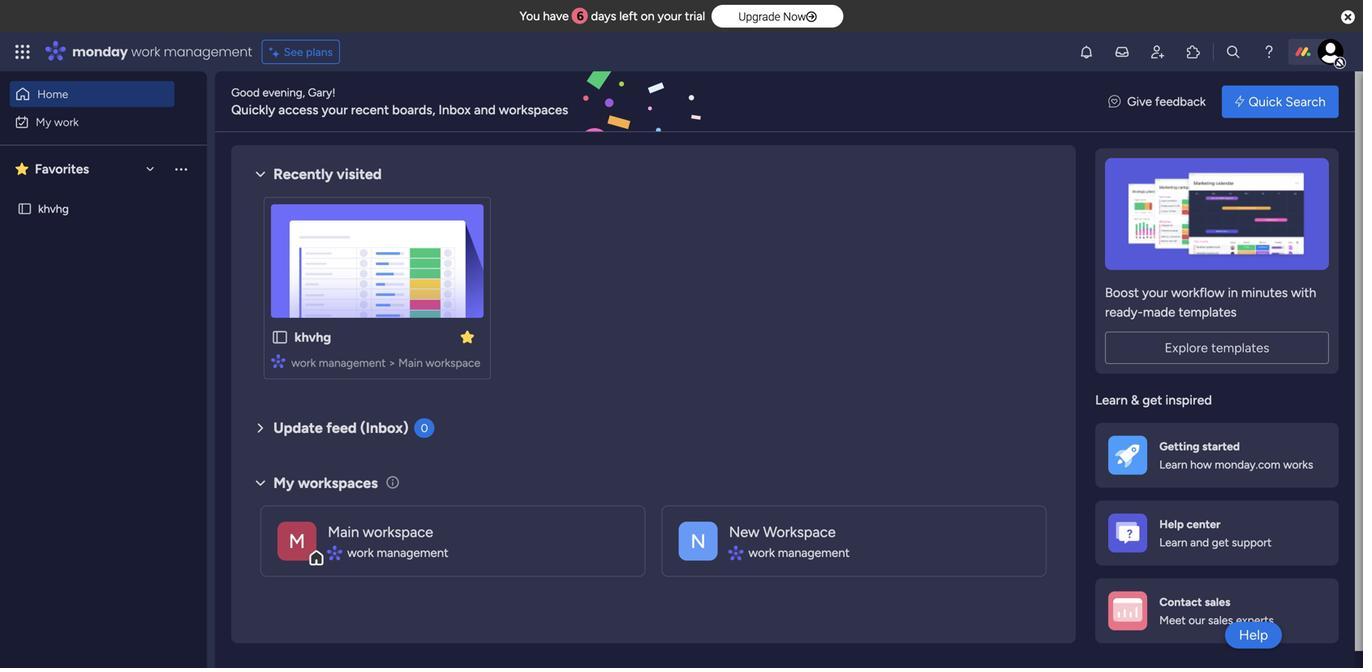 Task type: describe. For each thing, give the bounding box(es) containing it.
work inside button
[[54, 115, 79, 129]]

and inside help center learn and get support
[[1191, 536, 1209, 550]]

n
[[691, 530, 706, 553]]

you have 6 days left on your trial
[[520, 9, 705, 24]]

work down the main workspace at the left of page
[[347, 546, 374, 561]]

upgrade now
[[739, 10, 806, 24]]

contact sales meet our sales experts
[[1160, 596, 1274, 628]]

m
[[289, 530, 305, 553]]

contact sales element
[[1096, 579, 1339, 644]]

khvhg for public board image in the khvhg list box
[[38, 202, 69, 216]]

1 vertical spatial workspaces
[[298, 475, 378, 492]]

quickly
[[231, 102, 275, 118]]

good
[[231, 86, 260, 99]]

management down the main workspace at the left of page
[[377, 546, 449, 561]]

trial
[[685, 9, 705, 24]]

getting
[[1160, 440, 1200, 453]]

learn for help
[[1160, 536, 1188, 550]]

1 vertical spatial workspace
[[363, 524, 433, 541]]

explore templates
[[1165, 340, 1270, 356]]

public board image inside khvhg list box
[[17, 201, 32, 217]]

khvhg for public board image to the right
[[295, 330, 331, 345]]

management down the workspace
[[778, 546, 850, 561]]

templates inside button
[[1212, 340, 1270, 356]]

getting started element
[[1096, 423, 1339, 488]]

0 vertical spatial get
[[1143, 393, 1163, 408]]

main workspace
[[328, 524, 433, 541]]

monday.com
[[1215, 458, 1281, 472]]

favorites options image
[[173, 161, 189, 177]]

favorites button
[[11, 155, 161, 183]]

started
[[1203, 440, 1240, 453]]

inbox image
[[1114, 44, 1130, 60]]

see plans button
[[262, 40, 340, 64]]

0 vertical spatial sales
[[1205, 596, 1231, 609]]

your inside boost your workflow in minutes with ready-made templates
[[1142, 285, 1168, 301]]

my work
[[36, 115, 79, 129]]

visited
[[337, 166, 382, 183]]

new workspace
[[729, 524, 836, 541]]

upgrade now link
[[712, 5, 844, 27]]

dapulse rightstroke image
[[806, 11, 817, 23]]

our
[[1189, 614, 1206, 628]]

favorites
[[35, 161, 89, 177]]

good evening, gary! quickly access your recent boards, inbox and workspaces
[[231, 86, 568, 118]]

0 horizontal spatial main
[[328, 524, 359, 541]]

see
[[284, 45, 303, 59]]

gary!
[[308, 86, 336, 99]]

meet
[[1160, 614, 1186, 628]]

work right monday
[[131, 43, 160, 61]]

my workspaces
[[273, 475, 378, 492]]

learn & get inspired
[[1096, 393, 1212, 408]]

how
[[1191, 458, 1212, 472]]

>
[[389, 356, 396, 370]]

&
[[1131, 393, 1140, 408]]

1 horizontal spatial main
[[399, 356, 423, 370]]

6
[[577, 9, 584, 24]]

management up good
[[164, 43, 252, 61]]

help for help center learn and get support
[[1160, 518, 1184, 531]]

home
[[37, 87, 68, 101]]

0 vertical spatial learn
[[1096, 393, 1128, 408]]

explore templates button
[[1105, 332, 1329, 364]]

and inside good evening, gary! quickly access your recent boards, inbox and workspaces
[[474, 102, 496, 118]]

management left >
[[319, 356, 386, 370]]

quick
[[1249, 94, 1283, 110]]

search
[[1286, 94, 1326, 110]]

work down new
[[749, 546, 775, 561]]

on
[[641, 9, 655, 24]]

quick search
[[1249, 94, 1326, 110]]

help image
[[1261, 44, 1277, 60]]

my for my work
[[36, 115, 51, 129]]

learn for getting
[[1160, 458, 1188, 472]]

plans
[[306, 45, 333, 59]]

update feed (inbox)
[[273, 420, 409, 437]]

dapulse close image
[[1342, 9, 1355, 26]]

now
[[783, 10, 806, 24]]

remove from favorites image
[[459, 329, 476, 345]]



Task type: vqa. For each thing, say whether or not it's contained in the screenshot.


Task type: locate. For each thing, give the bounding box(es) containing it.
work management for n
[[749, 546, 850, 561]]

gary orlando image
[[1318, 39, 1344, 65]]

notifications image
[[1079, 44, 1095, 60]]

templates
[[1179, 305, 1237, 320], [1212, 340, 1270, 356]]

help button
[[1226, 622, 1282, 649]]

learn down the center
[[1160, 536, 1188, 550]]

my
[[36, 115, 51, 129], [273, 475, 294, 492]]

0 vertical spatial workspaces
[[499, 102, 568, 118]]

minutes
[[1242, 285, 1288, 301]]

new
[[729, 524, 760, 541]]

workspaces down the update feed (inbox)
[[298, 475, 378, 492]]

help inside button
[[1239, 627, 1268, 644]]

1 horizontal spatial your
[[658, 9, 682, 24]]

0 horizontal spatial and
[[474, 102, 496, 118]]

1 vertical spatial your
[[322, 102, 348, 118]]

feed
[[326, 420, 357, 437]]

invite members image
[[1150, 44, 1166, 60]]

0 horizontal spatial khvhg
[[38, 202, 69, 216]]

0
[[421, 422, 428, 435]]

help inside help center learn and get support
[[1160, 518, 1184, 531]]

1 horizontal spatial work management
[[749, 546, 850, 561]]

my down home
[[36, 115, 51, 129]]

management
[[164, 43, 252, 61], [319, 356, 386, 370], [377, 546, 449, 561], [778, 546, 850, 561]]

apps image
[[1186, 44, 1202, 60]]

with
[[1291, 285, 1317, 301]]

v2 star 2 image
[[15, 159, 28, 179]]

1 vertical spatial get
[[1212, 536, 1229, 550]]

help right our
[[1239, 627, 1268, 644]]

recently visited
[[273, 166, 382, 183]]

khvhg down favorites
[[38, 202, 69, 216]]

0 vertical spatial workspace
[[426, 356, 481, 370]]

feedback
[[1155, 94, 1206, 109]]

center
[[1187, 518, 1221, 531]]

work management > main workspace
[[291, 356, 481, 370]]

my right close my workspaces image
[[273, 475, 294, 492]]

close my workspaces image
[[251, 474, 270, 493]]

2 work management from the left
[[749, 546, 850, 561]]

0 vertical spatial khvhg
[[38, 202, 69, 216]]

khvhg list box
[[0, 191, 207, 321]]

1 vertical spatial templates
[[1212, 340, 1270, 356]]

boost
[[1105, 285, 1139, 301]]

explore
[[1165, 340, 1208, 356]]

templates image image
[[1110, 158, 1324, 270]]

v2 bolt switch image
[[1235, 93, 1245, 111]]

2 vertical spatial learn
[[1160, 536, 1188, 550]]

1 horizontal spatial my
[[273, 475, 294, 492]]

v2 user feedback image
[[1109, 93, 1121, 111]]

workspace image for main
[[278, 522, 317, 561]]

your inside good evening, gary! quickly access your recent boards, inbox and workspaces
[[322, 102, 348, 118]]

help center element
[[1096, 501, 1339, 566]]

khvhg
[[38, 202, 69, 216], [295, 330, 331, 345]]

khvhg inside list box
[[38, 202, 69, 216]]

1 horizontal spatial workspace image
[[679, 522, 718, 561]]

1 horizontal spatial public board image
[[271, 329, 289, 347]]

1 horizontal spatial khvhg
[[295, 330, 331, 345]]

close recently visited image
[[251, 165, 270, 184]]

1 vertical spatial main
[[328, 524, 359, 541]]

work management down the main workspace at the left of page
[[347, 546, 449, 561]]

main right >
[[399, 356, 423, 370]]

0 horizontal spatial get
[[1143, 393, 1163, 408]]

1 vertical spatial khvhg
[[295, 330, 331, 345]]

evening,
[[263, 86, 305, 99]]

1 vertical spatial my
[[273, 475, 294, 492]]

0 horizontal spatial work management
[[347, 546, 449, 561]]

0 vertical spatial my
[[36, 115, 51, 129]]

1 vertical spatial sales
[[1208, 614, 1233, 628]]

upgrade
[[739, 10, 781, 24]]

1 horizontal spatial workspaces
[[499, 102, 568, 118]]

0 horizontal spatial workspaces
[[298, 475, 378, 492]]

get down the center
[[1212, 536, 1229, 550]]

0 vertical spatial help
[[1160, 518, 1184, 531]]

2 vertical spatial your
[[1142, 285, 1168, 301]]

0 horizontal spatial help
[[1160, 518, 1184, 531]]

learn inside help center learn and get support
[[1160, 536, 1188, 550]]

workspace
[[426, 356, 481, 370], [363, 524, 433, 541]]

workspaces right inbox
[[499, 102, 568, 118]]

left
[[619, 9, 638, 24]]

workspace image left new
[[679, 522, 718, 561]]

give feedback
[[1127, 94, 1206, 109]]

your down the gary!
[[322, 102, 348, 118]]

my inside button
[[36, 115, 51, 129]]

0 horizontal spatial public board image
[[17, 201, 32, 217]]

and right inbox
[[474, 102, 496, 118]]

monday
[[72, 43, 128, 61]]

made
[[1143, 305, 1176, 320]]

ready-
[[1105, 305, 1143, 320]]

give
[[1127, 94, 1152, 109]]

0 vertical spatial public board image
[[17, 201, 32, 217]]

recent
[[351, 102, 389, 118]]

1 vertical spatial and
[[1191, 536, 1209, 550]]

learn
[[1096, 393, 1128, 408], [1160, 458, 1188, 472], [1160, 536, 1188, 550]]

khvhg up work management > main workspace
[[295, 330, 331, 345]]

and down the center
[[1191, 536, 1209, 550]]

0 horizontal spatial workspace image
[[278, 522, 317, 561]]

recently
[[273, 166, 333, 183]]

works
[[1284, 458, 1314, 472]]

1 workspace image from the left
[[278, 522, 317, 561]]

(inbox)
[[360, 420, 409, 437]]

help for help
[[1239, 627, 1268, 644]]

workspace image
[[278, 522, 317, 561], [679, 522, 718, 561]]

work management
[[347, 546, 449, 561], [749, 546, 850, 561]]

home button
[[10, 81, 174, 107]]

in
[[1228, 285, 1238, 301]]

public board image
[[17, 201, 32, 217], [271, 329, 289, 347]]

get right &
[[1143, 393, 1163, 408]]

workspace image for new
[[679, 522, 718, 561]]

your right on
[[658, 9, 682, 24]]

getting started learn how monday.com works
[[1160, 440, 1314, 472]]

2 horizontal spatial your
[[1142, 285, 1168, 301]]

workspace image down my workspaces
[[278, 522, 317, 561]]

my work button
[[10, 109, 174, 135]]

workspaces inside good evening, gary! quickly access your recent boards, inbox and workspaces
[[499, 102, 568, 118]]

0 horizontal spatial my
[[36, 115, 51, 129]]

1 horizontal spatial help
[[1239, 627, 1268, 644]]

main right m
[[328, 524, 359, 541]]

1 vertical spatial help
[[1239, 627, 1268, 644]]

learn down getting
[[1160, 458, 1188, 472]]

get inside help center learn and get support
[[1212, 536, 1229, 550]]

workspace
[[763, 524, 836, 541]]

1 vertical spatial learn
[[1160, 458, 1188, 472]]

inbox
[[439, 102, 471, 118]]

access
[[279, 102, 319, 118]]

0 horizontal spatial your
[[322, 102, 348, 118]]

workflow
[[1172, 285, 1225, 301]]

workspaces
[[499, 102, 568, 118], [298, 475, 378, 492]]

support
[[1232, 536, 1272, 550]]

sales
[[1205, 596, 1231, 609], [1208, 614, 1233, 628]]

templates right explore at the bottom right of page
[[1212, 340, 1270, 356]]

inspired
[[1166, 393, 1212, 408]]

search everything image
[[1225, 44, 1242, 60]]

get
[[1143, 393, 1163, 408], [1212, 536, 1229, 550]]

workspace image containing m
[[278, 522, 317, 561]]

help left the center
[[1160, 518, 1184, 531]]

sales up our
[[1205, 596, 1231, 609]]

0 vertical spatial your
[[658, 9, 682, 24]]

your
[[658, 9, 682, 24], [322, 102, 348, 118], [1142, 285, 1168, 301]]

boards,
[[392, 102, 435, 118]]

main
[[399, 356, 423, 370], [328, 524, 359, 541]]

0 vertical spatial and
[[474, 102, 496, 118]]

have
[[543, 9, 569, 24]]

quick search button
[[1222, 86, 1339, 118]]

you
[[520, 9, 540, 24]]

select product image
[[15, 44, 31, 60]]

workspace image containing n
[[679, 522, 718, 561]]

help
[[1160, 518, 1184, 531], [1239, 627, 1268, 644]]

help center learn and get support
[[1160, 518, 1272, 550]]

work management down the workspace
[[749, 546, 850, 561]]

1 horizontal spatial and
[[1191, 536, 1209, 550]]

templates down workflow
[[1179, 305, 1237, 320]]

and
[[474, 102, 496, 118], [1191, 536, 1209, 550]]

0 vertical spatial main
[[399, 356, 423, 370]]

work down home
[[54, 115, 79, 129]]

my for my workspaces
[[273, 475, 294, 492]]

contact
[[1160, 596, 1202, 609]]

1 vertical spatial public board image
[[271, 329, 289, 347]]

0 vertical spatial templates
[[1179, 305, 1237, 320]]

2 workspace image from the left
[[679, 522, 718, 561]]

templates inside boost your workflow in minutes with ready-made templates
[[1179, 305, 1237, 320]]

1 work management from the left
[[347, 546, 449, 561]]

boost your workflow in minutes with ready-made templates
[[1105, 285, 1317, 320]]

your up made
[[1142, 285, 1168, 301]]

learn left &
[[1096, 393, 1128, 408]]

work up the update
[[291, 356, 316, 370]]

1 horizontal spatial get
[[1212, 536, 1229, 550]]

experts
[[1236, 614, 1274, 628]]

sales right our
[[1208, 614, 1233, 628]]

work
[[131, 43, 160, 61], [54, 115, 79, 129], [291, 356, 316, 370], [347, 546, 374, 561], [749, 546, 775, 561]]

see plans
[[284, 45, 333, 59]]

learn inside getting started learn how monday.com works
[[1160, 458, 1188, 472]]

monday work management
[[72, 43, 252, 61]]

update
[[273, 420, 323, 437]]

days
[[591, 9, 616, 24]]

work management for m
[[347, 546, 449, 561]]

open update feed (inbox) image
[[251, 419, 270, 438]]



